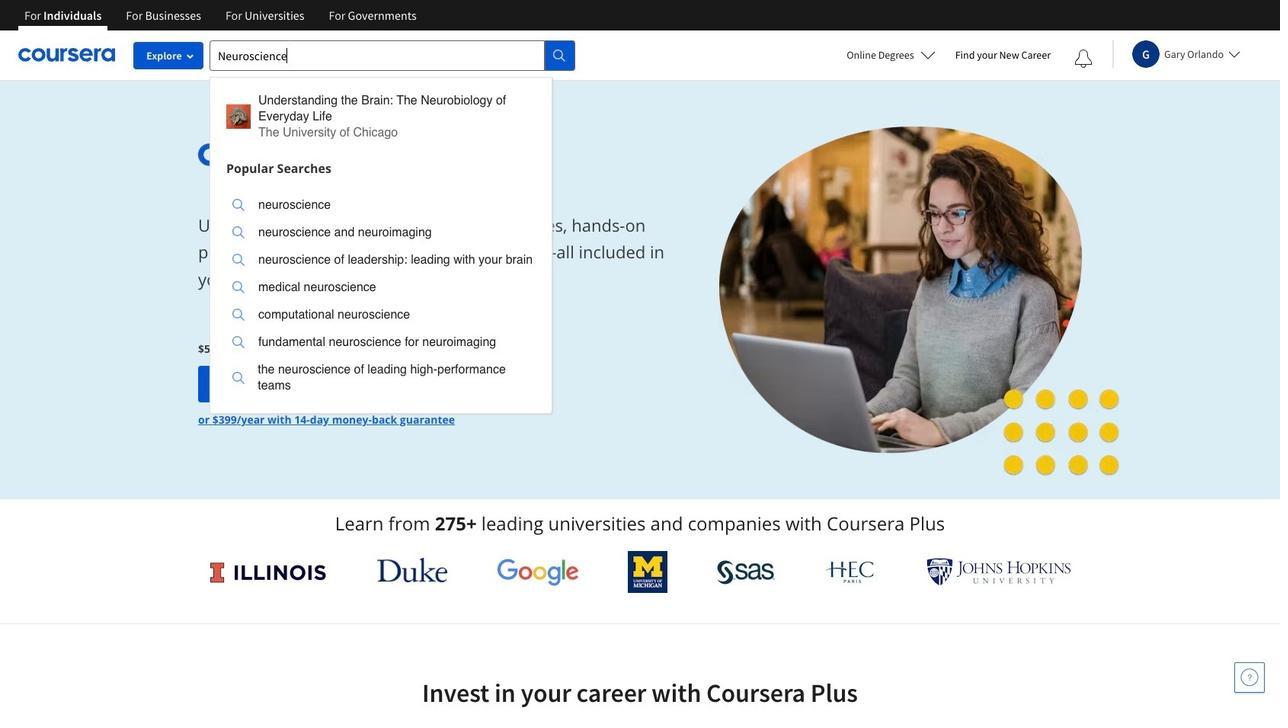 Task type: locate. For each thing, give the bounding box(es) containing it.
coursera image
[[18, 43, 115, 67]]

None search field
[[210, 40, 576, 414]]

hec paris image
[[824, 557, 878, 588]]

university of illinois at urbana-champaign image
[[209, 560, 328, 584]]

suggestion image image
[[226, 104, 251, 129], [233, 199, 245, 211], [233, 226, 245, 239], [233, 254, 245, 266], [233, 281, 245, 294], [233, 309, 245, 321], [233, 336, 245, 348], [232, 372, 244, 384]]

banner navigation
[[12, 0, 429, 30]]

list box
[[210, 182, 552, 413]]



Task type: vqa. For each thing, say whether or not it's contained in the screenshot.
banner "navigation"
yes



Task type: describe. For each thing, give the bounding box(es) containing it.
autocomplete results list box
[[210, 77, 553, 414]]

help center image
[[1241, 669, 1259, 687]]

university of michigan image
[[628, 551, 668, 593]]

sas image
[[717, 560, 775, 584]]

list box inside autocomplete results list box
[[210, 182, 552, 413]]

What do you want to learn? text field
[[210, 40, 545, 71]]

google image
[[497, 558, 579, 586]]

johns hopkins university image
[[927, 558, 1072, 586]]

coursera plus image
[[198, 143, 430, 166]]

duke university image
[[377, 558, 448, 582]]



